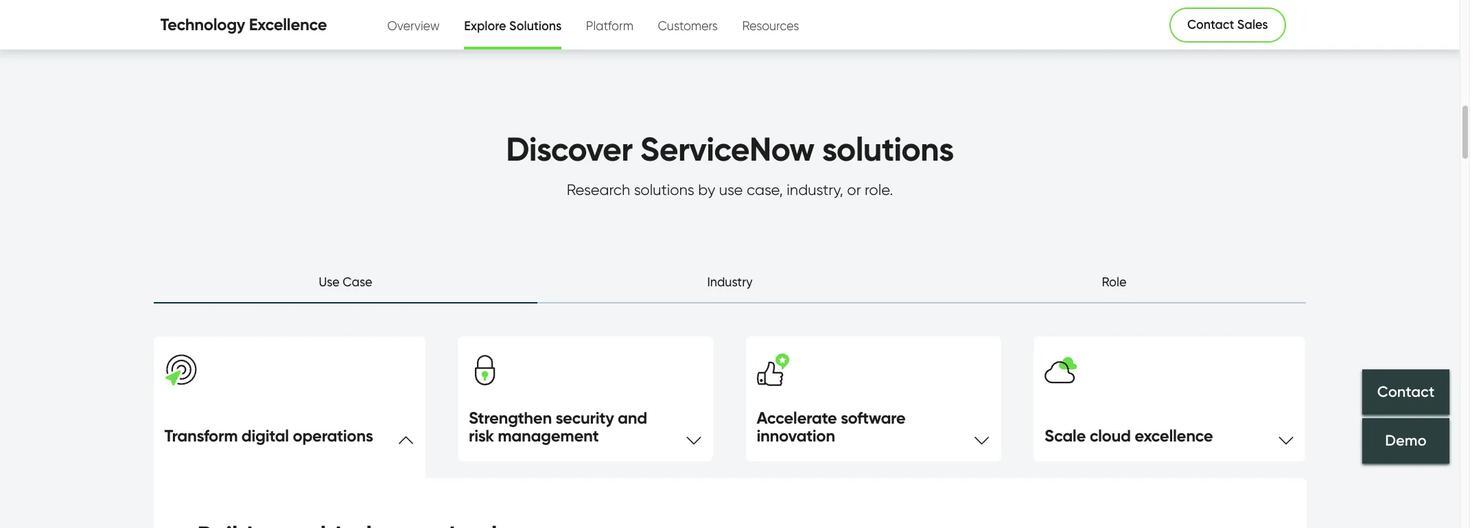 Task type: vqa. For each thing, say whether or not it's contained in the screenshot.
rightmost the website
no



Task type: locate. For each thing, give the bounding box(es) containing it.
1 horizontal spatial contact
[[1378, 383, 1435, 401]]

industry
[[708, 274, 753, 289]]

chevron down image for scale cloud excellence
[[1279, 429, 1295, 445]]

overview link
[[387, 2, 440, 46]]

contact up demo
[[1378, 383, 1435, 401]]

demo link
[[1363, 418, 1450, 464]]

accelerate
[[757, 408, 837, 428]]

solutions up role.
[[823, 128, 954, 169]]

security
[[556, 408, 614, 428]]

use case link
[[153, 272, 538, 303]]

1 chevron down image from the left
[[1279, 429, 1295, 445]]

contact for contact sales
[[1188, 17, 1235, 32]]

industry link
[[538, 272, 923, 303]]

strengthen security and risk management
[[469, 408, 648, 446]]

use
[[319, 274, 340, 289]]

1 horizontal spatial solutions
[[823, 128, 954, 169]]

use case
[[319, 274, 372, 289]]

scale
[[1045, 426, 1086, 446]]

case
[[343, 274, 372, 289]]

contact
[[1188, 17, 1235, 32], [1378, 383, 1435, 401]]

solutions
[[510, 18, 562, 33]]

sales
[[1238, 17, 1269, 32]]

explore solutions
[[464, 18, 562, 33]]

3 chevron down image from the left
[[974, 429, 991, 445]]

accelerate software innovation
[[757, 408, 906, 446]]

contact for contact
[[1378, 383, 1435, 401]]

software
[[841, 408, 906, 428]]

1 vertical spatial contact
[[1378, 383, 1435, 401]]

or
[[848, 180, 862, 198]]

cloud
[[1090, 426, 1132, 446]]

discover servicenow solutions
[[506, 128, 954, 169]]

0 horizontal spatial chevron down image
[[686, 429, 703, 445]]

transform
[[164, 426, 238, 446]]

industry,
[[787, 180, 844, 198]]

case,
[[747, 180, 783, 198]]

contact sales link
[[1170, 7, 1287, 42]]

platform
[[586, 18, 634, 33]]

contact left sales
[[1188, 17, 1235, 32]]

research solutions by use case, industry, or role.
[[567, 180, 894, 198]]

and
[[618, 408, 648, 428]]

solutions left the by at the top left
[[634, 180, 695, 198]]

0 horizontal spatial contact
[[1188, 17, 1235, 32]]

chevron down image
[[1279, 429, 1295, 445], [686, 429, 703, 445], [974, 429, 991, 445]]

0 vertical spatial contact
[[1188, 17, 1235, 32]]

discover
[[506, 128, 633, 169]]

1 horizontal spatial chevron down image
[[974, 429, 991, 445]]

solutions
[[823, 128, 954, 169], [634, 180, 695, 198]]

role link
[[923, 272, 1307, 303]]

2 horizontal spatial chevron down image
[[1279, 429, 1295, 445]]

2 chevron down image from the left
[[686, 429, 703, 445]]

1 vertical spatial solutions
[[634, 180, 695, 198]]

management
[[498, 426, 599, 446]]



Task type: describe. For each thing, give the bounding box(es) containing it.
strengthen
[[469, 408, 552, 428]]

resources link
[[743, 2, 800, 46]]

excellence
[[249, 14, 327, 34]]

go to servicenow account image
[[1276, 19, 1293, 36]]

role
[[1103, 274, 1127, 289]]

customers
[[658, 18, 718, 33]]

0 horizontal spatial solutions
[[634, 180, 695, 198]]

customers link
[[658, 2, 718, 46]]

digital
[[242, 426, 289, 446]]

0 vertical spatial solutions
[[823, 128, 954, 169]]

explore
[[464, 18, 506, 33]]

technology
[[160, 14, 245, 34]]

use
[[719, 180, 743, 198]]

explore solutions link
[[464, 3, 562, 47]]

servicenow
[[641, 128, 815, 169]]

chevron down image for strengthen security and risk management
[[686, 429, 703, 445]]

operations
[[293, 426, 373, 446]]

chevron up image
[[398, 429, 414, 445]]

platform link
[[586, 2, 634, 46]]

overview
[[387, 18, 440, 33]]

excellence
[[1135, 426, 1214, 446]]

technology excellence
[[160, 14, 327, 34]]

research
[[567, 180, 631, 198]]

innovation
[[757, 426, 836, 446]]

resources
[[743, 18, 800, 33]]

chevron down image for accelerate software innovation
[[974, 429, 991, 445]]

by
[[699, 180, 716, 198]]

scale cloud excellence
[[1045, 426, 1214, 446]]

risk
[[469, 426, 494, 446]]

contact sales
[[1188, 17, 1269, 32]]

contact link
[[1363, 370, 1450, 415]]

demo
[[1386, 432, 1428, 450]]

transform digital operations
[[164, 426, 373, 446]]

role.
[[865, 180, 894, 198]]



